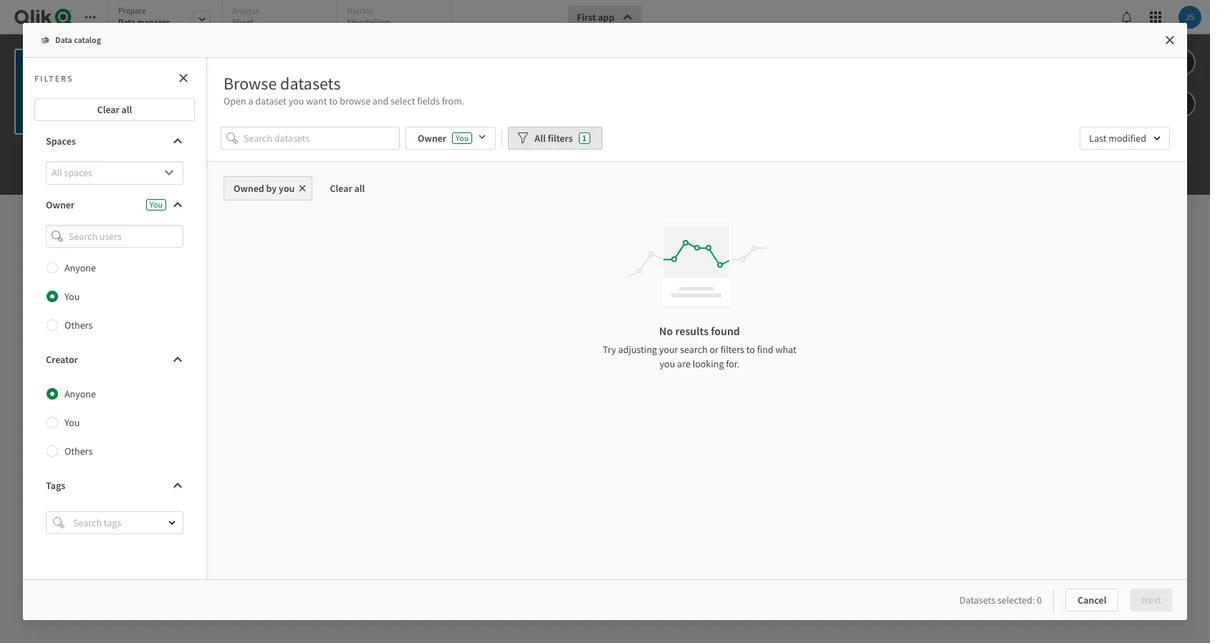 Task type: vqa. For each thing, say whether or not it's contained in the screenshot.
Text Field
no



Task type: describe. For each thing, give the bounding box(es) containing it.
last modified
[[1089, 132, 1146, 145]]

tags
[[46, 480, 65, 492]]

2 vertical spatial app
[[188, 80, 204, 93]]

filters
[[34, 73, 74, 83]]

1 vertical spatial all
[[354, 182, 365, 195]]

1 horizontal spatial clear all
[[330, 182, 365, 195]]

looking
[[693, 358, 724, 371]]

owner inside filters region
[[418, 132, 446, 145]]

adjusting
[[618, 344, 657, 356]]

edit image
[[1175, 54, 1188, 71]]

application containing browse datasets
[[0, 0, 1210, 643]]

browse
[[224, 72, 277, 95]]

All spaces text field
[[52, 161, 161, 185]]

data inside prepare data manager
[[118, 16, 135, 27]]

owner option group
[[34, 254, 195, 340]]

to inside browse datasets open a dataset you want to browse and select fields from.
[[329, 95, 338, 107]]

adding
[[559, 278, 609, 300]]

no
[[659, 324, 673, 339]]

1
[[582, 133, 587, 144]]

found
[[711, 324, 740, 339]]

Search tags text field
[[70, 512, 155, 535]]

search tags image
[[53, 518, 64, 529]]

all filters
[[535, 132, 573, 145]]

spaces button
[[34, 130, 195, 153]]

others for creator option group
[[64, 445, 93, 458]]

filters inside region
[[548, 132, 573, 145]]

first app button
[[568, 6, 642, 29]]

app for first app data last loaded: first app
[[189, 49, 205, 62]]

dataset
[[255, 95, 287, 107]]

toolbar containing first app
[[0, 0, 1210, 195]]

browse datasets open a dataset you want to browse and select fields from.
[[224, 72, 465, 107]]

want
[[306, 95, 327, 107]]

or
[[710, 344, 719, 356]]

get
[[476, 278, 501, 300]]

0 vertical spatial all
[[122, 103, 132, 116]]

tags button
[[34, 475, 195, 497]]

owned by you button
[[224, 177, 313, 201]]

0 horizontal spatial clear all
[[97, 103, 132, 116]]

select
[[391, 95, 415, 107]]

1 vertical spatial to
[[648, 278, 663, 300]]

browse
[[340, 95, 371, 107]]

0 horizontal spatial owner
[[46, 198, 75, 211]]

Search datasets text field
[[244, 127, 400, 150]]

clear for leftmost clear all button
[[97, 103, 120, 116]]

manager
[[137, 16, 170, 27]]

none field inside browse datasets dialog
[[34, 225, 195, 248]]

you inside creator option group
[[64, 417, 80, 429]]



Task type: locate. For each thing, give the bounding box(es) containing it.
to left find
[[746, 344, 755, 356]]

0 vertical spatial to
[[329, 95, 338, 107]]

1 vertical spatial you
[[279, 182, 295, 195]]

clear for bottommost clear all button
[[330, 182, 352, 195]]

2 vertical spatial first
[[168, 80, 186, 93]]

app
[[598, 11, 615, 24], [189, 49, 205, 62], [188, 80, 204, 93]]

0 vertical spatial clear all button
[[34, 98, 195, 121]]

1 horizontal spatial all
[[354, 182, 365, 195]]

first
[[577, 11, 596, 24], [168, 49, 187, 62], [168, 80, 186, 93]]

prepare
[[118, 5, 146, 16]]

you down creator
[[64, 417, 80, 429]]

cancel button
[[1066, 589, 1119, 612]]

anyone down creator
[[64, 388, 96, 401]]

open
[[224, 95, 246, 107]]

started
[[505, 278, 555, 300]]

owned
[[234, 182, 264, 195]]

others up creator
[[64, 319, 93, 332]]

0 vertical spatial owner
[[418, 132, 446, 145]]

0 horizontal spatial all
[[122, 103, 132, 116]]

all
[[535, 132, 546, 145]]

loaded:
[[198, 64, 223, 75]]

others inside creator option group
[[64, 445, 93, 458]]

filters
[[548, 132, 573, 145], [721, 344, 744, 356]]

your inside no results found try adjusting your search or filters to find what you are looking for.
[[659, 344, 678, 356]]

you inside filters region
[[456, 133, 469, 144]]

owner down fields
[[418, 132, 446, 145]]

anyone for "owner" option group
[[64, 262, 96, 275]]

you inside browse datasets open a dataset you want to browse and select fields from.
[[289, 95, 304, 107]]

filters region
[[221, 124, 1173, 153]]

clear all button up spaces dropdown button
[[34, 98, 195, 121]]

0 horizontal spatial data
[[118, 16, 135, 27]]

owner
[[418, 132, 446, 145], [46, 198, 75, 211]]

to
[[329, 95, 338, 107], [648, 278, 663, 300], [746, 344, 755, 356]]

you
[[456, 133, 469, 144], [150, 199, 163, 210], [64, 290, 80, 303], [64, 417, 80, 429]]

filters up for. on the right bottom of page
[[721, 344, 744, 356]]

fields
[[417, 95, 440, 107]]

last modified button
[[1080, 127, 1170, 150]]

1 vertical spatial anyone
[[64, 388, 96, 401]]

anyone inside "owner" option group
[[64, 262, 96, 275]]

2 vertical spatial to
[[746, 344, 755, 356]]

all up spaces dropdown button
[[122, 103, 132, 116]]

anyone
[[64, 262, 96, 275], [64, 388, 96, 401]]

clear down search datasets text field
[[330, 182, 352, 195]]

clear up spaces dropdown button
[[97, 103, 120, 116]]

your left app.
[[666, 278, 699, 300]]

0 vertical spatial app
[[598, 11, 615, 24]]

data inside first app data last loaded: first app
[[168, 64, 183, 75]]

others
[[64, 319, 93, 332], [64, 445, 93, 458]]

your
[[666, 278, 699, 300], [659, 344, 678, 356]]

get started adding data to your app.
[[476, 278, 734, 300]]

1 horizontal spatial clear
[[330, 182, 352, 195]]

toolbar
[[0, 0, 1210, 195]]

1 vertical spatial clear
[[330, 182, 352, 195]]

1 horizontal spatial data
[[168, 64, 183, 75]]

by
[[266, 182, 277, 195]]

what
[[776, 344, 797, 356]]

1 vertical spatial clear all
[[330, 182, 365, 195]]

you up creator
[[64, 290, 80, 303]]

1 vertical spatial others
[[64, 445, 93, 458]]

app for first app
[[598, 11, 615, 24]]

1 vertical spatial clear all button
[[318, 177, 376, 201]]

clear all
[[97, 103, 132, 116], [330, 182, 365, 195]]

creator option group
[[34, 380, 195, 466]]

others up tags
[[64, 445, 93, 458]]

2 others from the top
[[64, 445, 93, 458]]

1 horizontal spatial clear all button
[[318, 177, 376, 201]]

clear all down search datasets text field
[[330, 182, 365, 195]]

0 vertical spatial you
[[289, 95, 304, 107]]

data
[[118, 16, 135, 27], [168, 64, 183, 75]]

data left 'last'
[[168, 64, 183, 75]]

a
[[248, 95, 253, 107]]

to inside no results found try adjusting your search or filters to find what you are looking for.
[[746, 344, 755, 356]]

search
[[680, 344, 708, 356]]

0 vertical spatial first
[[577, 11, 596, 24]]

results
[[675, 324, 709, 339]]

you inside no results found try adjusting your search or filters to find what you are looking for.
[[660, 358, 675, 371]]

2 vertical spatial you
[[660, 358, 675, 371]]

and
[[373, 95, 389, 107]]

1 vertical spatial data
[[168, 64, 183, 75]]

others for "owner" option group
[[64, 319, 93, 332]]

to right data on the right top of the page
[[648, 278, 663, 300]]

spaces
[[46, 135, 76, 148]]

0 horizontal spatial clear
[[97, 103, 120, 116]]

0 vertical spatial clear
[[97, 103, 120, 116]]

you inside "owner" option group
[[64, 290, 80, 303]]

last
[[1089, 132, 1107, 145]]

first app data last loaded: first app
[[168, 49, 223, 93]]

your for to
[[666, 278, 699, 300]]

0 vertical spatial clear all
[[97, 103, 132, 116]]

0 horizontal spatial clear all button
[[34, 98, 195, 121]]

0 vertical spatial data
[[118, 16, 135, 27]]

1 vertical spatial app
[[189, 49, 205, 62]]

search tags element
[[53, 518, 64, 529]]

filters inside no results found try adjusting your search or filters to find what you are looking for.
[[721, 344, 744, 356]]

creator button
[[34, 348, 195, 371]]

1 vertical spatial first
[[168, 49, 187, 62]]

1 horizontal spatial filters
[[721, 344, 744, 356]]

filters right all
[[548, 132, 573, 145]]

you up "search users" text field
[[150, 199, 163, 210]]

None field
[[34, 225, 195, 248]]

data down prepare
[[118, 16, 135, 27]]

first inside button
[[577, 11, 596, 24]]

2 anyone from the top
[[64, 388, 96, 401]]

you
[[289, 95, 304, 107], [279, 182, 295, 195], [660, 358, 675, 371]]

2 horizontal spatial to
[[746, 344, 755, 356]]

cancel
[[1078, 594, 1107, 607]]

try
[[603, 344, 616, 356]]

no results found try adjusting your search or filters to find what you are looking for.
[[603, 324, 797, 371]]

to right want on the left of the page
[[329, 95, 338, 107]]

are
[[677, 358, 691, 371]]

from.
[[442, 95, 465, 107]]

owned by you
[[234, 182, 295, 195]]

owner down all spaces "text box"
[[46, 198, 75, 211]]

1 anyone from the top
[[64, 262, 96, 275]]

0 vertical spatial your
[[666, 278, 699, 300]]

prepare data manager
[[118, 5, 170, 27]]

anyone inside creator option group
[[64, 388, 96, 401]]

anyone down "search users" text field
[[64, 262, 96, 275]]

your down no
[[659, 344, 678, 356]]

you left want on the left of the page
[[289, 95, 304, 107]]

application
[[0, 0, 1210, 643]]

modified
[[1109, 132, 1146, 145]]

first for first app
[[577, 11, 596, 24]]

1 vertical spatial owner
[[46, 198, 75, 211]]

data
[[612, 278, 644, 300]]

you right by
[[279, 182, 295, 195]]

clear all button down search datasets text field
[[318, 177, 376, 201]]

first for first app data last loaded: first app
[[168, 49, 187, 62]]

app inside button
[[598, 11, 615, 24]]

0 vertical spatial filters
[[548, 132, 573, 145]]

you left are
[[660, 358, 675, 371]]

you inside button
[[279, 182, 295, 195]]

datasets
[[280, 72, 341, 95]]

0 vertical spatial anyone
[[64, 262, 96, 275]]

clear all up spaces dropdown button
[[97, 103, 132, 116]]

app.
[[702, 278, 734, 300]]

0 horizontal spatial filters
[[548, 132, 573, 145]]

1 horizontal spatial to
[[648, 278, 663, 300]]

last
[[185, 64, 197, 75]]

open image
[[168, 519, 176, 528]]

1 horizontal spatial owner
[[418, 132, 446, 145]]

0 vertical spatial others
[[64, 319, 93, 332]]

anyone for creator option group
[[64, 388, 96, 401]]

1 others from the top
[[64, 319, 93, 332]]

0 horizontal spatial to
[[329, 95, 338, 107]]

clear
[[97, 103, 120, 116], [330, 182, 352, 195]]

for.
[[726, 358, 740, 371]]

clear all button
[[34, 98, 195, 121], [318, 177, 376, 201]]

1 vertical spatial filters
[[721, 344, 744, 356]]

browse datasets dialog
[[23, 23, 1187, 621]]

your for adjusting
[[659, 344, 678, 356]]

app options image
[[1175, 95, 1188, 113]]

all down search datasets text field
[[354, 182, 365, 195]]

all
[[122, 103, 132, 116], [354, 182, 365, 195]]

you down from.
[[456, 133, 469, 144]]

Search users text field
[[66, 225, 166, 248]]

first app
[[577, 11, 615, 24]]

1 vertical spatial your
[[659, 344, 678, 356]]

find
[[757, 344, 774, 356]]

others inside "owner" option group
[[64, 319, 93, 332]]

creator
[[46, 353, 78, 366]]



